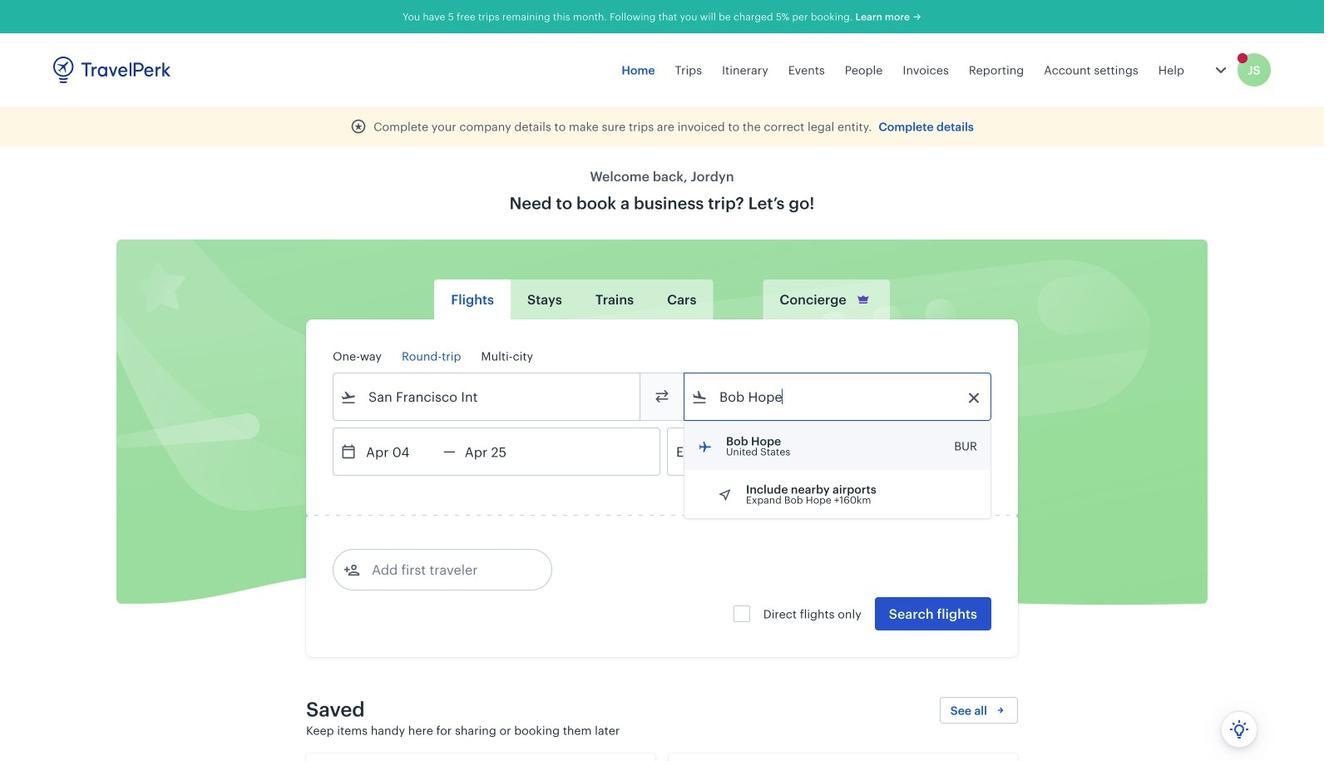 Task type: locate. For each thing, give the bounding box(es) containing it.
Depart text field
[[357, 428, 443, 475]]

To search field
[[708, 383, 969, 410]]

From search field
[[357, 383, 618, 410]]



Task type: describe. For each thing, give the bounding box(es) containing it.
Add first traveler search field
[[360, 556, 533, 583]]

Return text field
[[456, 428, 542, 475]]



